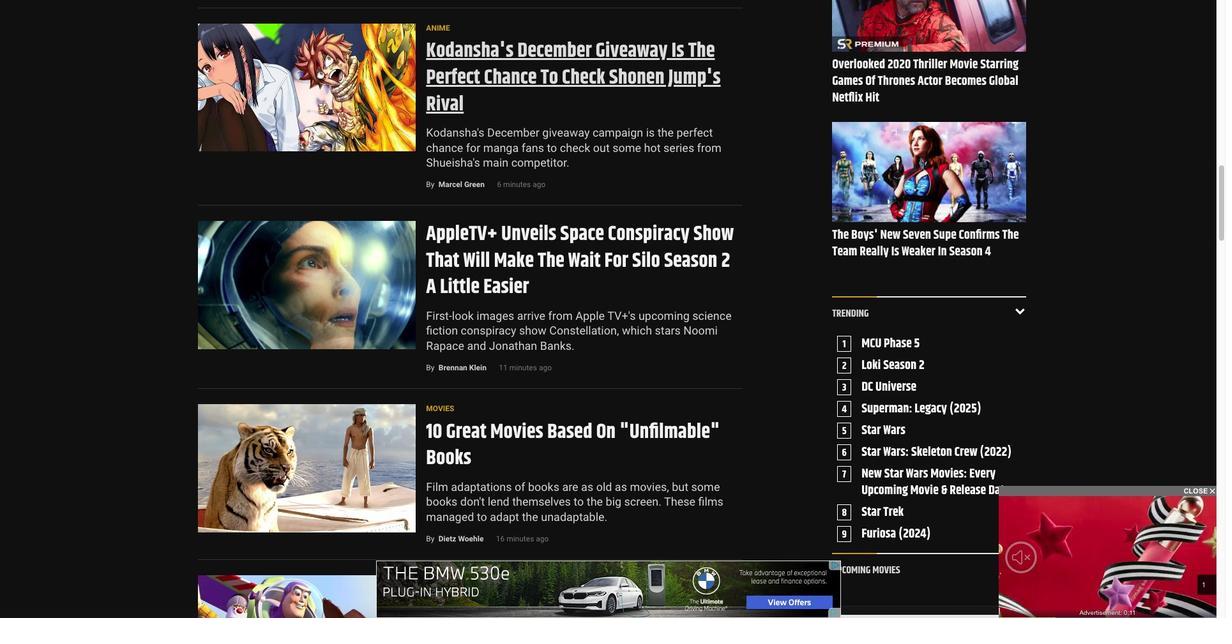 Task type: describe. For each thing, give the bounding box(es) containing it.
new star wars movies: every upcoming movie & release date link
[[862, 465, 1022, 501]]

star down wars:
[[885, 465, 904, 485]]

2 horizontal spatial movies
[[873, 563, 901, 579]]

fans
[[522, 141, 544, 154]]

managed
[[426, 510, 474, 524]]

these
[[665, 495, 696, 509]]

rapace
[[426, 339, 465, 353]]

jonathan
[[489, 339, 538, 353]]

films
[[699, 495, 724, 509]]

1 vertical spatial minutes
[[510, 364, 537, 373]]

star down superman:
[[862, 421, 882, 441]]

date
[[989, 482, 1011, 501]]

tom hanks as woody and tim allen as buzz falling with style in toy story (1995) 1 image
[[198, 576, 416, 619]]

2 by from the top
[[426, 364, 435, 373]]

&
[[942, 482, 948, 501]]

16 minutes ago
[[496, 535, 549, 544]]

by marcel green
[[426, 180, 485, 189]]

the inside appletv+ unveils space conspiracy show that will make the wait for silo season 2 a little easier first-look images arrive from apple tv+'s upcoming science fiction conspiracy show constellation, which stars noomi rapace and jonathan banks.
[[538, 245, 565, 276]]

0 horizontal spatial books
[[426, 495, 458, 509]]

screenrant logo image
[[838, 39, 899, 49]]

0 horizontal spatial movies
[[426, 404, 455, 413]]

noomi
[[684, 324, 718, 338]]

movie inside mcu phase 5 loki season 2 dc universe superman: legacy (2025) star wars star wars: skeleton crew (2022) new star wars movies: every upcoming movie & release date star trek furiosa (2024)
[[911, 482, 939, 501]]

0 horizontal spatial to
[[477, 510, 487, 524]]

team
[[833, 242, 858, 262]]

constellation,
[[550, 324, 620, 338]]

trending
[[833, 306, 869, 322]]

movies,
[[630, 480, 670, 494]]

season for supe
[[950, 242, 983, 262]]

klein
[[470, 364, 487, 373]]

anime kodansha's december giveaway is the perfect chance to check shonen jump's rival kodansha's december giveaway campaign is the perfect chance for manga fans to check out some hot series from shueisha's main competitor.
[[426, 23, 722, 169]]

that
[[426, 245, 460, 276]]

rival
[[426, 89, 464, 120]]

mcu phase 5 link
[[862, 335, 920, 354]]

close ✕
[[1185, 488, 1216, 495]]

movie inside overlooked 2020 thriller movie starring games of thrones actor becomes global netflix hit
[[950, 55, 979, 75]]

11 minutes ago
[[499, 364, 552, 373]]

banks.
[[540, 339, 575, 353]]

(2022)
[[981, 443, 1013, 463]]

on
[[597, 416, 616, 448]]

giveaway
[[543, 126, 590, 139]]

star left wars:
[[862, 443, 882, 463]]

trek
[[884, 503, 904, 523]]

unveils
[[502, 219, 557, 250]]

1
[[1203, 581, 1207, 589]]

by for 10 great movies based on "unfilmable" books
[[426, 535, 435, 544]]

to
[[541, 62, 559, 93]]

from inside anime kodansha's december giveaway is the perfect chance to check shonen jump's rival kodansha's december giveaway campaign is the perfect chance for manga fans to check out some hot series from shueisha's main competitor.
[[698, 141, 722, 154]]

✕
[[1211, 488, 1216, 495]]

the inside anime kodansha's december giveaway is the perfect chance to check shonen jump's rival kodansha's december giveaway campaign is the perfect chance for manga fans to check out some hot series from shueisha's main competitor.
[[658, 126, 674, 139]]

4
[[986, 242, 992, 262]]

is inside the boys' new seven supe confirms the team really is weaker in season 4
[[892, 242, 900, 262]]

nikolaj-coster-waldau-in-the-silencing-2 1 image
[[833, 0, 1027, 52]]

upcoming
[[639, 309, 690, 323]]

wars:
[[884, 443, 909, 463]]

the boys' new seven supe confirms the team really is weaker in season 4
[[833, 225, 1020, 262]]

old
[[597, 480, 612, 494]]

0 vertical spatial december
[[518, 35, 592, 67]]

loki
[[862, 356, 882, 376]]

netflix
[[833, 88, 864, 108]]

a boy and a tiger on a lifeboat in life of pie 1 image
[[198, 404, 416, 533]]

for
[[605, 245, 629, 276]]

series
[[664, 141, 695, 154]]

(2025)
[[950, 400, 982, 420]]

(2024)
[[899, 525, 932, 545]]

perfect
[[426, 62, 481, 93]]

marcel
[[439, 180, 463, 189]]

supe
[[934, 225, 957, 245]]

thriller
[[914, 55, 948, 75]]

based
[[548, 416, 593, 448]]

arrive
[[517, 309, 546, 323]]

screen.
[[625, 495, 662, 509]]

film
[[426, 480, 448, 494]]

16
[[496, 535, 505, 544]]

1 vertical spatial to
[[574, 495, 584, 509]]

green
[[465, 180, 485, 189]]

1 vertical spatial upcoming
[[833, 563, 871, 579]]

jump's
[[669, 62, 721, 93]]

giveaway
[[596, 35, 668, 67]]

universe
[[876, 378, 917, 398]]

2020
[[888, 55, 912, 75]]

toy story
[[426, 576, 467, 585]]

season for show
[[665, 245, 718, 276]]

ago for chance
[[533, 180, 546, 189]]

kodansha's december giveaway is the perfect chance to check shonen jump's rival link
[[426, 35, 721, 120]]

new inside mcu phase 5 loki season 2 dc universe superman: legacy (2025) star wars star wars: skeleton crew (2022) new star wars movies: every upcoming movie & release date star trek furiosa (2024)
[[862, 465, 882, 485]]

is inside anime kodansha's december giveaway is the perfect chance to check shonen jump's rival kodansha's december giveaway campaign is the perfect chance for manga fans to check out some hot series from shueisha's main competitor.
[[672, 35, 685, 67]]

minutes for chance
[[504, 180, 531, 189]]

first-
[[426, 309, 452, 323]]

brennan klein link
[[439, 364, 487, 373]]

phase
[[884, 335, 912, 354]]

check
[[562, 62, 606, 93]]

appletv+ unveils space conspiracy show that will make the wait for silo season 2 a little easier link
[[426, 219, 734, 303]]

close ✕ button
[[999, 486, 1217, 497]]

chance
[[484, 62, 537, 93]]

appletv+
[[426, 219, 498, 250]]

2 kodansha's from the top
[[426, 126, 485, 139]]

hit
[[866, 88, 880, 108]]

overlooked
[[833, 55, 886, 75]]

star trek link
[[862, 503, 904, 523]]

superman:
[[862, 400, 913, 420]]

wait
[[569, 245, 601, 276]]

loki season 2 link
[[862, 356, 925, 376]]

competitor.
[[512, 156, 570, 169]]

dietz
[[439, 535, 457, 544]]



Task type: vqa. For each thing, say whether or not it's contained in the screenshot.
Years
no



Task type: locate. For each thing, give the bounding box(es) containing it.
is right giveaway
[[672, 35, 685, 67]]

superman: legacy (2025) link
[[862, 400, 982, 420]]

0:11
[[1125, 610, 1137, 617]]

movies right the great
[[491, 416, 544, 448]]

0 horizontal spatial from
[[549, 309, 573, 323]]

season inside appletv+ unveils space conspiracy show that will make the wait for silo season 2 a little easier first-look images arrive from apple tv+'s upcoming science fiction conspiracy show constellation, which stars noomi rapace and jonathan banks.
[[665, 245, 718, 276]]

by left dietz
[[426, 535, 435, 544]]

shonen
[[610, 62, 665, 93]]

main
[[483, 156, 509, 169]]

chance
[[426, 141, 464, 154]]

0 vertical spatial the
[[658, 126, 674, 139]]

dietz woehle link
[[439, 535, 484, 544]]

the down old
[[587, 495, 603, 509]]

1 horizontal spatial 2
[[920, 356, 925, 376]]

movie left the &
[[911, 482, 939, 501]]

ago down 'themselves'
[[536, 535, 549, 544]]

as
[[582, 480, 594, 494], [615, 480, 628, 494]]

dc universe link
[[862, 378, 917, 398]]

wars up wars:
[[884, 421, 906, 441]]

actor
[[918, 72, 943, 91]]

is right really
[[892, 242, 900, 262]]

is
[[646, 126, 655, 139]]

2 inside appletv+ unveils space conspiracy show that will make the wait for silo season 2 a little easier first-look images arrive from apple tv+'s upcoming science fiction conspiracy show constellation, which stars noomi rapace and jonathan banks.
[[722, 245, 731, 276]]

appletv+ unveils space conspiracy show that will make the wait for silo season 2 a little easier first-look images arrive from apple tv+'s upcoming science fiction conspiracy show constellation, which stars noomi rapace and jonathan banks.
[[426, 219, 734, 353]]

mcu phase 5 loki season 2 dc universe superman: legacy (2025) star wars star wars: skeleton crew (2022) new star wars movies: every upcoming movie & release date star trek furiosa (2024)
[[862, 335, 1013, 545]]

of
[[515, 480, 526, 494]]

0 horizontal spatial 2
[[722, 245, 731, 276]]

big
[[606, 495, 622, 509]]

adaptations
[[451, 480, 512, 494]]

1 vertical spatial the
[[587, 495, 603, 509]]

movies up 10
[[426, 404, 455, 413]]

don't
[[461, 495, 485, 509]]

new
[[881, 225, 901, 245], [862, 465, 882, 485]]

2 horizontal spatial to
[[574, 495, 584, 509]]

the boys' new seven supe confirms the team really is weaker in season 4 link
[[833, 225, 1020, 262]]

upcoming up star trek link
[[862, 482, 909, 501]]

0 vertical spatial upcoming
[[862, 482, 909, 501]]

anime link
[[426, 23, 450, 33]]

0 vertical spatial some
[[613, 141, 642, 154]]

upcoming
[[862, 482, 909, 501], [833, 563, 871, 579]]

2 horizontal spatial the
[[658, 126, 674, 139]]

movies 10 great movies based on "unfilmable" books film adaptations of books are as old as movies, but some books don't lend themselves to the big screen. these films managed to adapt the unadaptable.
[[426, 404, 724, 524]]

1 vertical spatial ago
[[539, 364, 552, 373]]

star left trek
[[862, 503, 882, 523]]

the right the is
[[658, 126, 674, 139]]

video player region
[[999, 497, 1217, 619]]

1 vertical spatial wars
[[907, 465, 929, 485]]

as up big on the bottom of page
[[615, 480, 628, 494]]

0 vertical spatial by
[[426, 180, 435, 189]]

boys'
[[852, 225, 879, 245]]

by left brennan
[[426, 364, 435, 373]]

kodansha's up chance
[[426, 126, 485, 139]]

0 horizontal spatial the
[[522, 510, 539, 524]]

conspiracy
[[461, 324, 517, 338]]

wars down skeleton
[[907, 465, 929, 485]]

every
[[970, 465, 996, 485]]

0 vertical spatial new
[[881, 225, 901, 245]]

star
[[862, 421, 882, 441], [862, 443, 882, 463], [885, 465, 904, 485], [862, 503, 882, 523]]

to up unadaptable.
[[574, 495, 584, 509]]

minutes right 6
[[504, 180, 531, 189]]

1 horizontal spatial from
[[698, 141, 722, 154]]

show
[[519, 324, 547, 338]]

toy story link
[[426, 576, 467, 585]]

2
[[722, 245, 731, 276], [920, 356, 925, 376]]

the down 'themselves'
[[522, 510, 539, 524]]

from up constellation,
[[549, 309, 573, 323]]

advertisement region
[[376, 561, 841, 619], [834, 615, 1026, 619]]

books down film
[[426, 495, 458, 509]]

new right boys'
[[881, 225, 901, 245]]

1 horizontal spatial as
[[615, 480, 628, 494]]

ago for books
[[536, 535, 549, 544]]

movie
[[950, 55, 979, 75], [911, 482, 939, 501]]

new inside the boys' new seven supe confirms the team really is weaker in season 4
[[881, 225, 901, 245]]

story
[[443, 576, 467, 585]]

season down phase
[[884, 356, 917, 376]]

1 vertical spatial is
[[892, 242, 900, 262]]

2 as from the left
[[615, 480, 628, 494]]

global
[[990, 72, 1019, 91]]

2 up "science"
[[722, 245, 731, 276]]

firecracker with the seven in the boys 1 image
[[833, 122, 1027, 222]]

movies link
[[426, 404, 455, 414]]

kodansha's down anime link
[[426, 35, 514, 67]]

upcoming down furiosa
[[833, 563, 871, 579]]

as left old
[[582, 480, 594, 494]]

books up 'themselves'
[[528, 480, 560, 494]]

0 vertical spatial from
[[698, 141, 722, 154]]

some inside anime kodansha's december giveaway is the perfect chance to check shonen jump's rival kodansha's december giveaway campaign is the perfect chance for manga fans to check out some hot series from shueisha's main competitor.
[[613, 141, 642, 154]]

season left the 4
[[950, 242, 983, 262]]

movie right thriller
[[950, 55, 979, 75]]

to down don't
[[477, 510, 487, 524]]

0 vertical spatial kodansha's
[[426, 35, 514, 67]]

0 horizontal spatial some
[[613, 141, 642, 154]]

3 by from the top
[[426, 535, 435, 544]]

1 vertical spatial from
[[549, 309, 573, 323]]

brennan
[[439, 364, 468, 373]]

0 vertical spatial to
[[547, 141, 557, 154]]

10 great movies based on "unfilmable" books link
[[426, 416, 721, 474]]

minutes right 16
[[507, 535, 534, 544]]

are
[[563, 480, 579, 494]]

2 down 5
[[920, 356, 925, 376]]

furiosa
[[862, 525, 897, 545]]

2 inside mcu phase 5 loki season 2 dc universe superman: legacy (2025) star wars star wars: skeleton crew (2022) new star wars movies: every upcoming movie & release date star trek furiosa (2024)
[[920, 356, 925, 376]]

from down perfect
[[698, 141, 722, 154]]

1 vertical spatial by
[[426, 364, 435, 373]]

campaign
[[593, 126, 644, 139]]

apple
[[576, 309, 605, 323]]

2 vertical spatial the
[[522, 510, 539, 524]]

minutes for books
[[507, 535, 534, 544]]

ago down banks.
[[539, 364, 552, 373]]

11
[[499, 364, 508, 373]]

6 minutes ago
[[497, 180, 546, 189]]

1 horizontal spatial books
[[528, 480, 560, 494]]

some down campaign at the top of page
[[613, 141, 642, 154]]

movies down furiosa
[[873, 563, 901, 579]]

season right the silo
[[665, 245, 718, 276]]

0 horizontal spatial movie
[[911, 482, 939, 501]]

season inside the boys' new seven supe confirms the team really is weaker in season 4
[[950, 242, 983, 262]]

1 vertical spatial books
[[426, 495, 458, 509]]

but
[[672, 480, 689, 494]]

1 vertical spatial some
[[692, 480, 720, 494]]

1 horizontal spatial season
[[884, 356, 917, 376]]

overlooked 2020 thriller movie starring games of thrones actor becomes global netflix hit
[[833, 55, 1019, 108]]

little
[[440, 272, 480, 303]]

1 vertical spatial 2
[[920, 356, 925, 376]]

games
[[833, 72, 864, 91]]

1 horizontal spatial to
[[547, 141, 557, 154]]

some inside movies 10 great movies based on "unfilmable" books film adaptations of books are as old as movies, but some books don't lend themselves to the big screen. these films managed to adapt the unadaptable.
[[692, 480, 720, 494]]

fiction
[[426, 324, 458, 338]]

1 vertical spatial december
[[488, 126, 540, 139]]

minutes right 11
[[510, 364, 537, 373]]

0 vertical spatial is
[[672, 35, 685, 67]]

2 vertical spatial ago
[[536, 535, 549, 544]]

0 horizontal spatial as
[[582, 480, 594, 494]]

confirms
[[960, 225, 1001, 245]]

which
[[622, 324, 653, 338]]

1 horizontal spatial some
[[692, 480, 720, 494]]

noomi rapace as jo looking shocked while in space wearing an astronaut helmet in constellation -1 1 image
[[198, 221, 416, 349]]

books
[[426, 443, 472, 474]]

to inside anime kodansha's december giveaway is the perfect chance to check shonen jump's rival kodansha's december giveaway campaign is the perfect chance for manga fans to check out some hot series from shueisha's main competitor.
[[547, 141, 557, 154]]

1 horizontal spatial the
[[587, 495, 603, 509]]

1 vertical spatial kodansha's
[[426, 126, 485, 139]]

by dietz woehle
[[426, 535, 484, 544]]

the
[[658, 126, 674, 139], [587, 495, 603, 509], [522, 510, 539, 524]]

0 horizontal spatial season
[[665, 245, 718, 276]]

legacy
[[915, 400, 948, 420]]

0 vertical spatial books
[[528, 480, 560, 494]]

some up films
[[692, 480, 720, 494]]

marcel green link
[[439, 180, 485, 189]]

2 vertical spatial to
[[477, 510, 487, 524]]

2 vertical spatial by
[[426, 535, 435, 544]]

6
[[497, 180, 502, 189]]

shueisha's
[[426, 156, 480, 169]]

adapt
[[490, 510, 520, 524]]

0 vertical spatial movies
[[426, 404, 455, 413]]

kodansha's
[[426, 35, 514, 67], [426, 126, 485, 139]]

2 vertical spatial minutes
[[507, 535, 534, 544]]

new up star trek link
[[862, 465, 882, 485]]

will
[[464, 245, 491, 276]]

from
[[698, 141, 722, 154], [549, 309, 573, 323]]

by left marcel
[[426, 180, 435, 189]]

to up 'competitor.'
[[547, 141, 557, 154]]

minutes
[[504, 180, 531, 189], [510, 364, 537, 373], [507, 535, 534, 544]]

0 vertical spatial minutes
[[504, 180, 531, 189]]

"unfilmable"
[[620, 416, 721, 448]]

thrones
[[878, 72, 916, 91]]

2 vertical spatial movies
[[873, 563, 901, 579]]

look
[[452, 309, 474, 323]]

upcoming inside mcu phase 5 loki season 2 dc universe superman: legacy (2025) star wars star wars: skeleton crew (2022) new star wars movies: every upcoming movie & release date star trek furiosa (2024)
[[862, 482, 909, 501]]

1 by from the top
[[426, 180, 435, 189]]

ago down 'competitor.'
[[533, 180, 546, 189]]

check
[[560, 141, 591, 154]]

1 vertical spatial new
[[862, 465, 882, 485]]

1 kodansha's from the top
[[426, 35, 514, 67]]

some
[[613, 141, 642, 154], [692, 480, 720, 494]]

1 vertical spatial movies
[[491, 416, 544, 448]]

0 horizontal spatial is
[[672, 35, 685, 67]]

the inside anime kodansha's december giveaway is the perfect chance to check shonen jump's rival kodansha's december giveaway campaign is the perfect chance for manga fans to check out some hot series from shueisha's main competitor.
[[689, 35, 715, 67]]

1 as from the left
[[582, 480, 594, 494]]

official manga art work featuring kodansha licensed characters and series featuring nagatoro, natsu, and the protagonist from blue lock 1 image
[[198, 23, 416, 152]]

from inside appletv+ unveils space conspiracy show that will make the wait for silo season 2 a little easier first-look images arrive from apple tv+'s upcoming science fiction conspiracy show constellation, which stars noomi rapace and jonathan banks.
[[549, 309, 573, 323]]

1 horizontal spatial movie
[[950, 55, 979, 75]]

0 vertical spatial ago
[[533, 180, 546, 189]]

show
[[694, 219, 734, 250]]

1 horizontal spatial movies
[[491, 416, 544, 448]]

make
[[494, 245, 534, 276]]

0 vertical spatial 2
[[722, 245, 731, 276]]

movies:
[[931, 465, 968, 485]]

0 vertical spatial wars
[[884, 421, 906, 441]]

1 horizontal spatial is
[[892, 242, 900, 262]]

close
[[1185, 488, 1209, 495]]

1 vertical spatial movie
[[911, 482, 939, 501]]

ago
[[533, 180, 546, 189], [539, 364, 552, 373], [536, 535, 549, 544]]

star wars link
[[862, 421, 906, 441]]

release
[[950, 482, 987, 501]]

by for kodansha's december giveaway is the perfect chance to check shonen jump's rival
[[426, 180, 435, 189]]

5
[[915, 335, 920, 354]]

0 vertical spatial movie
[[950, 55, 979, 75]]

2 horizontal spatial season
[[950, 242, 983, 262]]

season inside mcu phase 5 loki season 2 dc universe superman: legacy (2025) star wars star wars: skeleton crew (2022) new star wars movies: every upcoming movie & release date star trek furiosa (2024)
[[884, 356, 917, 376]]



